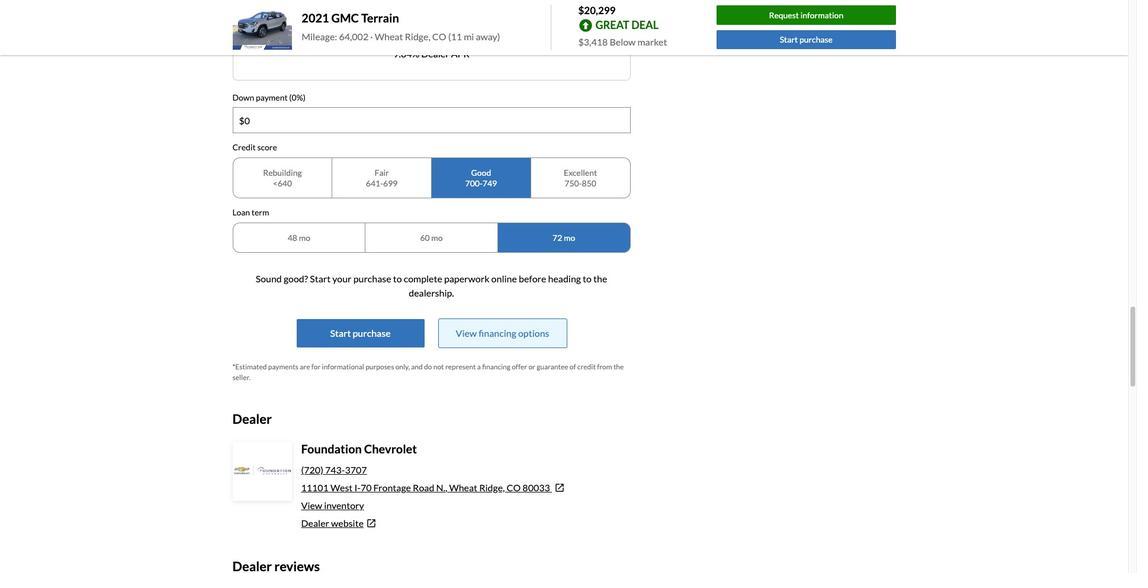 Task type: locate. For each thing, give the bounding box(es) containing it.
good?
[[284, 273, 308, 285]]

0 vertical spatial ridge,
[[405, 31, 431, 42]]

not
[[433, 363, 444, 372]]

0 horizontal spatial co
[[432, 31, 446, 42]]

excellent
[[564, 168, 597, 178]]

down payment (0%)
[[232, 92, 306, 102]]

fair 641-699
[[366, 168, 398, 188]]

away)
[[476, 31, 500, 42]]

request information button
[[717, 5, 896, 25]]

0 vertical spatial co
[[432, 31, 446, 42]]

wheat inside 2021 gmc terrain mileage: 64,002 · wheat ridge, co (11 mi away)
[[375, 31, 403, 42]]

mo right the 60
[[431, 233, 443, 243]]

financing right 'a'
[[482, 363, 511, 372]]

0 vertical spatial wheat
[[375, 31, 403, 42]]

wheat
[[375, 31, 403, 42], [449, 482, 477, 493]]

start purchase down request information "button"
[[780, 35, 833, 45]]

1 vertical spatial start purchase
[[330, 328, 391, 339]]

start purchase button up informational
[[296, 320, 424, 348]]

request information
[[769, 10, 844, 20]]

1 to from the left
[[393, 273, 402, 285]]

wheat right ·
[[375, 31, 403, 42]]

0 vertical spatial purchase
[[800, 35, 833, 45]]

information
[[801, 10, 844, 20]]

1 vertical spatial financing
[[482, 363, 511, 372]]

the right the 'heading'
[[594, 273, 607, 285]]

inventory
[[324, 500, 364, 511]]

(720)
[[301, 464, 323, 476]]

<640
[[273, 178, 292, 188]]

purchase down information at right
[[800, 35, 833, 45]]

co left (11
[[432, 31, 446, 42]]

co left 80033
[[507, 482, 521, 493]]

(11
[[448, 31, 462, 42]]

view up represent
[[456, 328, 477, 339]]

to left complete at the left top
[[393, 273, 402, 285]]

start purchase up informational
[[330, 328, 391, 339]]

start
[[780, 35, 798, 45], [310, 273, 331, 285], [330, 328, 351, 339]]

term
[[252, 207, 269, 217]]

chevrolet
[[364, 442, 417, 456]]

1 horizontal spatial to
[[583, 273, 592, 285]]

mo right '72'
[[564, 233, 575, 243]]

sound
[[256, 273, 282, 285]]

view inside button
[[456, 328, 477, 339]]

1 horizontal spatial dealer
[[301, 518, 329, 529]]

mo
[[299, 233, 310, 243], [431, 233, 443, 243], [564, 233, 575, 243]]

1 horizontal spatial mo
[[431, 233, 443, 243]]

your
[[333, 273, 352, 285]]

1 vertical spatial view
[[301, 500, 322, 511]]

from
[[597, 363, 612, 372]]

743-
[[325, 464, 345, 476]]

0 vertical spatial start
[[780, 35, 798, 45]]

purchase up purposes
[[353, 328, 391, 339]]

mi
[[464, 31, 474, 42]]

start purchase button down request information "button"
[[717, 30, 896, 49]]

to right the 'heading'
[[583, 273, 592, 285]]

start down request
[[780, 35, 798, 45]]

credit score
[[232, 142, 277, 152]]

start purchase button
[[717, 30, 896, 49], [296, 320, 424, 348]]

financing left options
[[479, 328, 516, 339]]

wheat right ,
[[449, 482, 477, 493]]

1 horizontal spatial view
[[456, 328, 477, 339]]

west
[[331, 482, 353, 493]]

48 mo
[[288, 233, 310, 243]]

0 vertical spatial view
[[456, 328, 477, 339]]

0 horizontal spatial the
[[594, 273, 607, 285]]

start for leftmost start purchase button
[[330, 328, 351, 339]]

view down 11101
[[301, 500, 322, 511]]

website
[[331, 518, 364, 529]]

fair
[[375, 168, 389, 178]]

foundation
[[301, 442, 362, 456]]

or
[[529, 363, 535, 372]]

dealer down "seller."
[[232, 411, 272, 427]]

2 horizontal spatial dealer
[[421, 48, 449, 59]]

guarantee
[[537, 363, 568, 372]]

2 vertical spatial start
[[330, 328, 351, 339]]

start up informational
[[330, 328, 351, 339]]

dealer down view inventory link
[[301, 518, 329, 529]]

dealer for dealer website
[[301, 518, 329, 529]]

1 horizontal spatial co
[[507, 482, 521, 493]]

2 horizontal spatial mo
[[564, 233, 575, 243]]

the inside *estimated payments are for informational purposes only, and do not represent a financing offer or guarantee of credit from the seller.
[[614, 363, 624, 372]]

excellent 750-850
[[564, 168, 597, 188]]

heading
[[548, 273, 581, 285]]

0 horizontal spatial to
[[393, 273, 402, 285]]

9.84%
[[393, 48, 419, 59]]

view
[[456, 328, 477, 339], [301, 500, 322, 511]]

3 mo from the left
[[564, 233, 575, 243]]

ridge, left 80033
[[479, 482, 505, 493]]

2 vertical spatial dealer
[[301, 518, 329, 529]]

2021
[[302, 11, 329, 25]]

mo right 48
[[299, 233, 310, 243]]

info circle image
[[479, 27, 488, 36]]

1 vertical spatial purchase
[[353, 273, 391, 285]]

financing
[[479, 328, 516, 339], [482, 363, 511, 372]]

start purchase
[[780, 35, 833, 45], [330, 328, 391, 339]]

0 horizontal spatial start purchase button
[[296, 320, 424, 348]]

1 horizontal spatial wheat
[[449, 482, 477, 493]]

1 vertical spatial start purchase button
[[296, 320, 424, 348]]

foundation chevrolet
[[301, 442, 417, 456]]

0 vertical spatial financing
[[479, 328, 516, 339]]

1 vertical spatial the
[[614, 363, 624, 372]]

the right from
[[614, 363, 624, 372]]

start inside sound good? start your purchase to complete paperwork online before heading to the dealership.
[[310, 273, 331, 285]]

gmc
[[331, 11, 359, 25]]

0 vertical spatial start purchase button
[[717, 30, 896, 49]]

view for view financing options
[[456, 328, 477, 339]]

co
[[432, 31, 446, 42], [507, 482, 521, 493]]

mo for 72 mo
[[564, 233, 575, 243]]

frontage
[[373, 482, 411, 493]]

the inside sound good? start your purchase to complete paperwork online before heading to the dealership.
[[594, 273, 607, 285]]

1 horizontal spatial start purchase
[[780, 35, 833, 45]]

850
[[582, 178, 596, 188]]

749
[[483, 178, 497, 188]]

view inventory
[[301, 500, 364, 511]]

ridge, up 9.84%
[[405, 31, 431, 42]]

foundation chevrolet link
[[301, 442, 417, 456]]

start for the rightmost start purchase button
[[780, 35, 798, 45]]

start left the your
[[310, 273, 331, 285]]

purchase for the rightmost start purchase button
[[800, 35, 833, 45]]

mo for 48 mo
[[299, 233, 310, 243]]

0 vertical spatial the
[[594, 273, 607, 285]]

great
[[596, 18, 630, 31]]

80033
[[523, 482, 550, 493]]

$3,418 below market
[[578, 36, 667, 47]]

dealer
[[421, 48, 449, 59], [232, 411, 272, 427], [301, 518, 329, 529]]

road
[[413, 482, 434, 493]]

2 vertical spatial purchase
[[353, 328, 391, 339]]

0 horizontal spatial ridge,
[[405, 31, 431, 42]]

0 horizontal spatial wheat
[[375, 31, 403, 42]]

dealer left apr
[[421, 48, 449, 59]]

2 mo from the left
[[431, 233, 443, 243]]

72 mo
[[553, 233, 575, 243]]

1 vertical spatial start
[[310, 273, 331, 285]]

options
[[518, 328, 549, 339]]

dealer website
[[301, 518, 364, 529]]

0 vertical spatial dealer
[[421, 48, 449, 59]]

financing inside button
[[479, 328, 516, 339]]

good
[[471, 168, 491, 178]]

purchase right the your
[[353, 273, 391, 285]]

0 horizontal spatial start purchase
[[330, 328, 391, 339]]

1 horizontal spatial the
[[614, 363, 624, 372]]

2 to from the left
[[583, 273, 592, 285]]

payment
[[256, 92, 288, 102]]

0 horizontal spatial dealer
[[232, 411, 272, 427]]

2021 gmc terrain image
[[232, 5, 292, 50]]

3707
[[345, 464, 367, 476]]

70
[[361, 482, 372, 493]]

(720) 743-3707
[[301, 464, 367, 476]]

purchase inside sound good? start your purchase to complete paperwork online before heading to the dealership.
[[353, 273, 391, 285]]

0 horizontal spatial view
[[301, 500, 322, 511]]

1 horizontal spatial ridge,
[[479, 482, 505, 493]]

paperwork
[[444, 273, 490, 285]]

credit
[[577, 363, 596, 372]]

0 horizontal spatial mo
[[299, 233, 310, 243]]

72
[[553, 233, 562, 243]]

1 mo from the left
[[299, 233, 310, 243]]

1 vertical spatial dealer
[[232, 411, 272, 427]]

ridge,
[[405, 31, 431, 42], [479, 482, 505, 493]]



Task type: vqa. For each thing, say whether or not it's contained in the screenshot.
9.84%
yes



Task type: describe. For each thing, give the bounding box(es) containing it.
11101
[[301, 482, 329, 493]]

below
[[610, 36, 636, 47]]

view financing options button
[[439, 320, 567, 348]]

$408
[[375, 6, 443, 42]]

i-
[[354, 482, 361, 493]]

700-
[[465, 178, 483, 188]]

complete
[[404, 273, 442, 285]]

purchase for leftmost start purchase button
[[353, 328, 391, 339]]

est
[[463, 26, 476, 37]]

and
[[411, 363, 423, 372]]

9.84% dealer apr
[[393, 48, 470, 59]]

11101 west i-70 frontage road n. , wheat ridge, co 80033
[[301, 482, 550, 493]]

60 mo
[[420, 233, 443, 243]]

$408 /mo est
[[375, 6, 476, 42]]

terrain
[[361, 11, 399, 25]]

(0%)
[[289, 92, 306, 102]]

online
[[491, 273, 517, 285]]

view for view inventory
[[301, 500, 322, 511]]

$3,418
[[578, 36, 608, 47]]

informational
[[322, 363, 364, 372]]

co inside 2021 gmc terrain mileage: 64,002 · wheat ridge, co (11 mi away)
[[432, 31, 446, 42]]

down
[[232, 92, 254, 102]]

for
[[311, 363, 321, 372]]

before
[[519, 273, 546, 285]]

view inventory link
[[301, 500, 364, 511]]

rebuilding <640
[[263, 168, 302, 188]]

do
[[424, 363, 432, 372]]

of
[[570, 363, 576, 372]]

*estimated payments are for informational purposes only, and do not represent a financing offer or guarantee of credit from the seller.
[[232, 363, 624, 382]]

0 vertical spatial start purchase
[[780, 35, 833, 45]]

48
[[288, 233, 297, 243]]

offer
[[512, 363, 527, 372]]

,
[[445, 482, 447, 493]]

foundation chevrolet image
[[234, 443, 291, 500]]

credit
[[232, 142, 256, 152]]

a
[[477, 363, 481, 372]]

score
[[257, 142, 277, 152]]

ridge, inside 2021 gmc terrain mileage: 64,002 · wheat ridge, co (11 mi away)
[[405, 31, 431, 42]]

·
[[370, 31, 373, 42]]

request
[[769, 10, 799, 20]]

699
[[383, 178, 398, 188]]

represent
[[445, 363, 476, 372]]

dealership.
[[409, 288, 454, 299]]

(720) 743-3707 link
[[301, 464, 367, 476]]

good 700-749
[[465, 168, 497, 188]]

mileage:
[[302, 31, 337, 42]]

mo for 60 mo
[[431, 233, 443, 243]]

Down payment (0%) text field
[[233, 108, 630, 133]]

2021 gmc terrain mileage: 64,002 · wheat ridge, co (11 mi away)
[[302, 11, 500, 42]]

view financing options
[[456, 328, 549, 339]]

dealer for dealer
[[232, 411, 272, 427]]

641-
[[366, 178, 383, 188]]

purposes
[[366, 363, 394, 372]]

*estimated
[[232, 363, 267, 372]]

1 vertical spatial wheat
[[449, 482, 477, 493]]

apr
[[451, 48, 470, 59]]

/mo
[[445, 26, 461, 37]]

financing inside *estimated payments are for informational purposes only, and do not represent a financing offer or guarantee of credit from the seller.
[[482, 363, 511, 372]]

loan term
[[232, 207, 269, 217]]

750-
[[565, 178, 582, 188]]

seller.
[[232, 373, 251, 382]]

market
[[638, 36, 667, 47]]

n.
[[436, 482, 445, 493]]

60
[[420, 233, 430, 243]]

loan
[[232, 207, 250, 217]]

payments
[[268, 363, 298, 372]]

1 vertical spatial ridge,
[[479, 482, 505, 493]]

only,
[[395, 363, 410, 372]]

rebuilding
[[263, 168, 302, 178]]

1 horizontal spatial start purchase button
[[717, 30, 896, 49]]

1 vertical spatial co
[[507, 482, 521, 493]]

great deal
[[596, 18, 659, 31]]

dealer website link
[[301, 516, 631, 531]]



